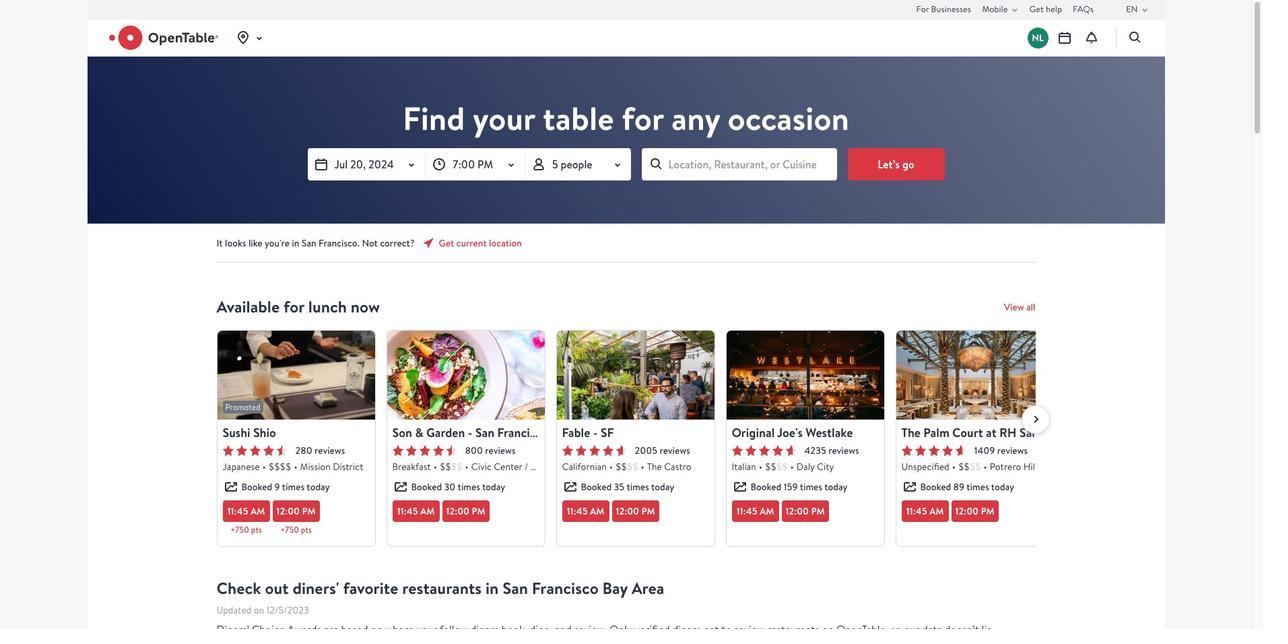 Task type: vqa. For each thing, say whether or not it's contained in the screenshot.
bonus point icon
no



Task type: locate. For each thing, give the bounding box(es) containing it.
5 today from the left
[[992, 481, 1015, 493]]

4.5 stars image down sushi shio
[[223, 445, 287, 456]]

1 11:45 from the left
[[227, 505, 248, 518]]

/ right hill
[[1040, 461, 1043, 473]]

11:45 down italian
[[737, 505, 758, 518]]

5 11:45 am link from the left
[[902, 501, 949, 522]]

times right 9
[[282, 481, 305, 493]]

civic
[[471, 461, 492, 473]]

12:00 pm down the booked 35 times today
[[616, 505, 655, 518]]

booked left 30
[[411, 481, 442, 493]]

pm down booked 89 times today at the bottom right
[[981, 505, 995, 518]]

booked left 159
[[751, 481, 782, 493]]

11:45 am link down italian
[[732, 501, 779, 522]]

3 11:45 am from the left
[[737, 505, 774, 518]]

californian
[[562, 461, 607, 473]]

$$ $$ for sf
[[616, 461, 638, 473]]

westlake
[[806, 424, 853, 441]]

in right you're
[[292, 237, 299, 249]]

for left the any at the top of page
[[622, 96, 664, 141]]

None field
[[642, 148, 837, 181]]

it
[[217, 237, 223, 249]]

4.5 stars image down &
[[392, 445, 457, 456]]

2 pts from the left
[[301, 525, 312, 536]]

for businesses button
[[917, 0, 972, 19]]

$$ up 30
[[440, 461, 451, 473]]

reviews down westlake
[[829, 445, 859, 457]]

pts inside 12:00 pm +750 pts
[[301, 525, 312, 536]]

12:00 pm for garden
[[446, 505, 486, 518]]

$$ down 4.8 stars image
[[765, 461, 777, 473]]

11:45 down californian at the left of the page
[[567, 505, 588, 518]]

5 times from the left
[[967, 481, 989, 493]]

11:45 am link down japanese
[[223, 501, 270, 522]]

pm down the booked 35 times today
[[642, 505, 655, 518]]

check out diners' favorite restaurants in san francisco bay area
[[217, 577, 665, 600]]

4.7 stars image up van on the left of page
[[562, 445, 627, 456]]

$$ up booked 30 times today
[[451, 461, 463, 473]]

1 12:00 pm from the left
[[446, 505, 486, 518]]

4 times from the left
[[800, 481, 823, 493]]

5 11:45 from the left
[[906, 505, 927, 518]]

280
[[295, 445, 312, 457]]

12:00 pm down booked 89 times today at the bottom right
[[955, 505, 995, 518]]

for left lunch
[[284, 296, 305, 318]]

- up 800
[[468, 424, 473, 441]]

2 horizontal spatial /
[[1040, 461, 1043, 473]]

2 reviews from the left
[[485, 445, 516, 457]]

11:45 am link
[[223, 501, 270, 522], [392, 501, 440, 522], [562, 501, 609, 522], [732, 501, 779, 522], [902, 501, 949, 522]]

2 booked from the left
[[411, 481, 442, 493]]

&
[[415, 424, 423, 441]]

11:45 am down californian at the left of the page
[[567, 505, 605, 518]]

11:45 am link down californian at the left of the page
[[562, 501, 609, 522]]

pts for am
[[251, 525, 262, 536]]

times
[[282, 481, 305, 493], [458, 481, 480, 493], [627, 481, 649, 493], [800, 481, 823, 493], [967, 481, 989, 493]]

1 today from the left
[[307, 481, 330, 493]]

palm
[[924, 424, 950, 441]]

1 pts from the left
[[251, 525, 262, 536]]

4.7 stars image for palm
[[902, 445, 966, 456]]

12:00 pm for court
[[955, 505, 995, 518]]

today for shio
[[307, 481, 330, 493]]

11:45 am down "breakfast" on the bottom left
[[397, 505, 435, 518]]

0 horizontal spatial the
[[647, 461, 662, 473]]

4.7 stars image
[[562, 445, 627, 456], [902, 445, 966, 456]]

am down booked 89 times today at the bottom right
[[930, 505, 944, 518]]

5 12:00 from the left
[[955, 505, 979, 518]]

1 / from the left
[[525, 461, 528, 473]]

1 vertical spatial the
[[647, 461, 662, 473]]

0 horizontal spatial /
[[525, 461, 528, 473]]

12:00 down booked 30 times today
[[446, 505, 470, 518]]

12:00 pm for sf
[[616, 505, 655, 518]]

1 reviews from the left
[[315, 445, 345, 457]]

3 / from the left
[[1040, 461, 1043, 473]]

4 am from the left
[[760, 505, 774, 518]]

now
[[351, 296, 380, 318]]

available
[[217, 296, 280, 318]]

am
[[251, 505, 265, 518], [420, 505, 435, 518], [590, 505, 605, 518], [760, 505, 774, 518], [930, 505, 944, 518]]

12:00 pm link down booked 30 times today
[[442, 501, 489, 522]]

am down booked 9 times today
[[251, 505, 265, 518]]

20,
[[350, 157, 366, 172]]

$$ right ness
[[627, 461, 638, 473]]

1 horizontal spatial -
[[593, 424, 598, 441]]

2 11:45 am from the left
[[567, 505, 605, 518]]

1 horizontal spatial /
[[584, 461, 587, 473]]

am down booked 159 times today
[[760, 505, 774, 518]]

today for palm
[[992, 481, 1015, 493]]

a photo of fable - sf restaurant image
[[557, 331, 714, 420]]

1 $$ $$ from the left
[[440, 461, 463, 473]]

11:45 down japanese
[[227, 505, 248, 518]]

$$ $$ up 30
[[440, 461, 463, 473]]

$$ down the 1409
[[970, 461, 981, 473]]

0 horizontal spatial 4.5 stars image
[[223, 445, 287, 456]]

0 vertical spatial for
[[622, 96, 664, 141]]

3 $$ from the left
[[616, 461, 627, 473]]

3 today from the left
[[651, 481, 675, 493]]

times right 35
[[627, 481, 649, 493]]

booked for palm
[[921, 481, 951, 493]]

0 vertical spatial in
[[292, 237, 299, 249]]

times right 159
[[800, 481, 823, 493]]

11:45 am link down "breakfast" on the bottom left
[[392, 501, 440, 522]]

3 11:45 from the left
[[567, 505, 588, 518]]

times right 30
[[458, 481, 480, 493]]

4 today from the left
[[825, 481, 848, 493]]

11:45
[[227, 505, 248, 518], [397, 505, 418, 518], [567, 505, 588, 518], [737, 505, 758, 518], [906, 505, 927, 518]]

get current location button
[[420, 235, 522, 251]]

the castro
[[647, 461, 692, 473]]

the for the palm court at rh san francisco
[[902, 424, 921, 441]]

12:00 down booked 89 times today at the bottom right
[[955, 505, 979, 518]]

reviews up center
[[485, 445, 516, 457]]

for businesses
[[917, 3, 972, 15]]

times for -
[[627, 481, 649, 493]]

0 horizontal spatial get
[[439, 237, 454, 249]]

francisco up 800 reviews
[[498, 424, 548, 441]]

san
[[302, 237, 316, 249], [475, 424, 495, 441], [1020, 424, 1039, 441], [503, 577, 528, 600]]

0 vertical spatial the
[[902, 424, 921, 441]]

1 horizontal spatial pts
[[301, 525, 312, 536]]

2 4.7 stars image from the left
[[902, 445, 966, 456]]

$$ up booked 89 times today at the bottom right
[[959, 461, 970, 473]]

pts
[[251, 525, 262, 536], [301, 525, 312, 536]]

12:00 down booked 159 times today
[[786, 505, 809, 518]]

reviews up potrero on the right of the page
[[998, 445, 1028, 457]]

valley
[[558, 461, 582, 473]]

5 booked from the left
[[921, 481, 951, 493]]

in right restaurants
[[486, 577, 499, 600]]

mobile button
[[982, 0, 1023, 19]]

reviews up the castro
[[660, 445, 690, 457]]

0 horizontal spatial +750
[[231, 525, 249, 536]]

$$ $$ up booked 89 times today at the bottom right
[[959, 461, 981, 473]]

you're
[[265, 237, 290, 249]]

11:45 am +750 pts
[[227, 505, 265, 536]]

pm
[[478, 157, 493, 172], [302, 505, 316, 518], [472, 505, 486, 518], [642, 505, 655, 518], [811, 505, 825, 518], [981, 505, 995, 518]]

a photo of sushi shio restaurant image
[[217, 331, 375, 420]]

get for get help
[[1030, 3, 1044, 15]]

booked down van on the left of page
[[581, 481, 612, 493]]

3 $$ $$ from the left
[[765, 461, 788, 473]]

get current location
[[439, 237, 522, 249]]

francisco left bay on the bottom left
[[532, 577, 599, 600]]

get left help
[[1030, 3, 1044, 15]]

today down the castro
[[651, 481, 675, 493]]

12:00 pm link down booked 159 times today
[[782, 501, 829, 522]]

pm down booked 30 times today
[[472, 505, 486, 518]]

11:45 am
[[397, 505, 435, 518], [567, 505, 605, 518], [737, 505, 774, 518], [906, 505, 944, 518]]

11:45 am down italian
[[737, 505, 774, 518]]

booked down unspecified
[[921, 481, 951, 493]]

4.5 stars image for &
[[392, 445, 457, 456]]

0 horizontal spatial for
[[284, 296, 305, 318]]

+750 inside 11:45 am +750 pts
[[231, 525, 249, 536]]

italian
[[732, 461, 756, 473]]

$$ $$ for garden
[[440, 461, 463, 473]]

let's
[[878, 157, 900, 172]]

1 4.5 stars image from the left
[[223, 445, 287, 456]]

11:45 am link for son
[[392, 501, 440, 522]]

1 horizontal spatial get
[[1030, 3, 1044, 15]]

opentable logo image
[[109, 26, 218, 50]]

times right the 89
[[967, 481, 989, 493]]

4.7 stars image for -
[[562, 445, 627, 456]]

3 12:00 pm from the left
[[786, 505, 825, 518]]

2 11:45 from the left
[[397, 505, 418, 518]]

3 times from the left
[[627, 481, 649, 493]]

faqs
[[1073, 3, 1094, 15]]

today down potrero on the right of the page
[[992, 481, 1015, 493]]

4 11:45 am from the left
[[906, 505, 944, 518]]

reviews up mission district
[[315, 445, 345, 457]]

11:45 down unspecified
[[906, 505, 927, 518]]

11:45 am for the
[[906, 505, 944, 518]]

11:45 am for original
[[737, 505, 774, 518]]

ness
[[607, 461, 627, 473]]

1 12:00 from the left
[[276, 505, 300, 518]]

2 times from the left
[[458, 481, 480, 493]]

3 am from the left
[[590, 505, 605, 518]]

2 12:00 pm link from the left
[[442, 501, 489, 522]]

times for palm
[[967, 481, 989, 493]]

11:45 am link down unspecified
[[902, 501, 949, 522]]

am down the booked 35 times today
[[590, 505, 605, 518]]

4 11:45 from the left
[[737, 505, 758, 518]]

12:00
[[276, 505, 300, 518], [446, 505, 470, 518], [616, 505, 639, 518], [786, 505, 809, 518], [955, 505, 979, 518]]

11:45 inside 11:45 am +750 pts
[[227, 505, 248, 518]]

a photo of original joe's westlake restaurant image
[[727, 331, 884, 420]]

0 horizontal spatial 4.7 stars image
[[562, 445, 627, 456]]

5 am from the left
[[930, 505, 944, 518]]

4 booked from the left
[[751, 481, 782, 493]]

4.8 stars image
[[732, 445, 797, 456]]

12:00 pm link down booked 89 times today at the bottom right
[[952, 501, 999, 522]]

4.7 stars image down palm
[[902, 445, 966, 456]]

today down the mission
[[307, 481, 330, 493]]

2 today from the left
[[482, 481, 505, 493]]

1 vertical spatial in
[[486, 577, 499, 600]]

0 horizontal spatial -
[[468, 424, 473, 441]]

booked
[[242, 481, 272, 493], [411, 481, 442, 493], [581, 481, 612, 493], [751, 481, 782, 493], [921, 481, 951, 493]]

0 vertical spatial get
[[1030, 3, 1044, 15]]

1 horizontal spatial for
[[622, 96, 664, 141]]

12:00 for fable - sf
[[616, 505, 639, 518]]

today down "civic"
[[482, 481, 505, 493]]

francisco
[[498, 424, 548, 441], [1042, 424, 1092, 441], [532, 577, 599, 600]]

$$
[[440, 461, 451, 473], [451, 461, 463, 473], [616, 461, 627, 473], [627, 461, 638, 473], [765, 461, 777, 473], [777, 461, 788, 473], [959, 461, 970, 473], [970, 461, 981, 473]]

12:00 pm
[[446, 505, 486, 518], [616, 505, 655, 518], [786, 505, 825, 518], [955, 505, 995, 518]]

4 $$ from the left
[[627, 461, 638, 473]]

1 horizontal spatial 4.7 stars image
[[902, 445, 966, 456]]

12:00 pm link down booked 9 times today
[[273, 501, 320, 522]]

12:00 pm link down the booked 35 times today
[[612, 501, 659, 522]]

booked 35 times today
[[581, 481, 675, 493]]

2 11:45 am link from the left
[[392, 501, 440, 522]]

2 am from the left
[[420, 505, 435, 518]]

people
[[561, 157, 593, 172]]

+750 inside 12:00 pm +750 pts
[[280, 525, 299, 536]]

get left current
[[439, 237, 454, 249]]

1 am from the left
[[251, 505, 265, 518]]

4 12:00 from the left
[[786, 505, 809, 518]]

lunch
[[308, 296, 347, 318]]

2 / from the left
[[584, 461, 587, 473]]

12:00 down the booked 35 times today
[[616, 505, 639, 518]]

2 12:00 from the left
[[446, 505, 470, 518]]

today
[[307, 481, 330, 493], [482, 481, 505, 493], [651, 481, 675, 493], [825, 481, 848, 493], [992, 481, 1015, 493]]

pts inside 11:45 am +750 pts
[[251, 525, 262, 536]]

1 11:45 am from the left
[[397, 505, 435, 518]]

12:00 pm down booked 159 times today
[[786, 505, 825, 518]]

1 horizontal spatial 4.5 stars image
[[392, 445, 457, 456]]

booked 30 times today
[[411, 481, 505, 493]]

let's go
[[878, 157, 915, 172]]

12:00 pm link for -
[[612, 501, 659, 522]]

pts left 12:00 pm +750 pts
[[251, 525, 262, 536]]

fable
[[562, 424, 590, 441]]

$$ up 159
[[777, 461, 788, 473]]

1409
[[974, 445, 995, 457]]

3 12:00 pm link from the left
[[612, 501, 659, 522]]

4 11:45 am link from the left
[[732, 501, 779, 522]]

1 times from the left
[[282, 481, 305, 493]]

1 vertical spatial get
[[439, 237, 454, 249]]

4.5 stars image for shio
[[223, 445, 287, 456]]

11:45 am for fable
[[567, 505, 605, 518]]

$$ $$ down 4.8 stars image
[[765, 461, 788, 473]]

2 4.5 stars image from the left
[[392, 445, 457, 456]]

for
[[622, 96, 664, 141], [284, 296, 305, 318]]

potrero
[[990, 461, 1022, 473]]

city
[[817, 461, 834, 473]]

booked left 9
[[242, 481, 272, 493]]

7 $$ from the left
[[959, 461, 970, 473]]

+750 left 12:00 pm +750 pts
[[231, 525, 249, 536]]

pm down booked 159 times today
[[811, 505, 825, 518]]

4 $$ $$ from the left
[[959, 461, 981, 473]]

-
[[468, 424, 473, 441], [593, 424, 598, 441]]

0 horizontal spatial pts
[[251, 525, 262, 536]]

today for joe's
[[825, 481, 848, 493]]

get for get current location
[[439, 237, 454, 249]]

castro
[[664, 461, 692, 473]]

pts for pm
[[301, 525, 312, 536]]

2 +750 from the left
[[280, 525, 299, 536]]

in
[[292, 237, 299, 249], [486, 577, 499, 600]]

booked 159 times today
[[751, 481, 848, 493]]

pts down booked 9 times today
[[301, 525, 312, 536]]

reviews for fable - sf
[[660, 445, 690, 457]]

3 booked from the left
[[581, 481, 612, 493]]

am down booked 30 times today
[[420, 505, 435, 518]]

/ left hayes
[[525, 461, 528, 473]]

$$ $$ up the booked 35 times today
[[616, 461, 638, 473]]

2 $$ from the left
[[451, 461, 463, 473]]

reviews for original joe's westlake
[[829, 445, 859, 457]]

1 11:45 am link from the left
[[223, 501, 270, 522]]

12:00 pm link for shio
[[273, 501, 320, 522]]

- left sf
[[593, 424, 598, 441]]

11:45 am down unspecified
[[906, 505, 944, 518]]

1 4.7 stars image from the left
[[562, 445, 627, 456]]

the
[[902, 424, 921, 441], [647, 461, 662, 473]]

11:45 down "breakfast" on the bottom left
[[397, 505, 418, 518]]

am for the palm court at rh san francisco
[[930, 505, 944, 518]]

3 12:00 from the left
[[616, 505, 639, 518]]

4 12:00 pm from the left
[[955, 505, 995, 518]]

2 $$ $$ from the left
[[616, 461, 638, 473]]

4 12:00 pm link from the left
[[782, 501, 829, 522]]

1 12:00 pm link from the left
[[273, 501, 320, 522]]

2 12:00 pm from the left
[[616, 505, 655, 518]]

1 horizontal spatial the
[[902, 424, 921, 441]]

pm for original joe's westlake
[[811, 505, 825, 518]]

2005 reviews
[[635, 445, 690, 457]]

Please input a Location, Restaurant or Cuisine field
[[642, 148, 837, 181]]

3 reviews from the left
[[660, 445, 690, 457]]

a photo of the palm court at rh san francisco restaurant image
[[896, 331, 1054, 420]]

12:00 down booked 9 times today
[[276, 505, 300, 518]]

1 horizontal spatial +750
[[280, 525, 299, 536]]

mission
[[300, 461, 331, 473]]

/ left van on the left of page
[[584, 461, 587, 473]]

12:00 pm down booked 30 times today
[[446, 505, 486, 518]]

4 reviews from the left
[[829, 445, 859, 457]]

5 12:00 pm link from the left
[[952, 501, 999, 522]]

pm down booked 9 times today
[[302, 505, 316, 518]]

2024
[[368, 157, 394, 172]]

the down '2005 reviews'
[[647, 461, 662, 473]]

jul 20, 2024 button
[[308, 148, 425, 181]]

12:00 pm link for joe's
[[782, 501, 829, 522]]

5 reviews from the left
[[998, 445, 1028, 457]]

the left palm
[[902, 424, 921, 441]]

the palm court at rh san francisco
[[902, 424, 1092, 441]]

+750 down booked 9 times today
[[280, 525, 299, 536]]

4.5 stars image
[[223, 445, 287, 456], [392, 445, 457, 456]]

3 11:45 am link from the left
[[562, 501, 609, 522]]

today down city
[[825, 481, 848, 493]]

out
[[265, 577, 289, 600]]

11:45 am for son
[[397, 505, 435, 518]]

restaurants
[[402, 577, 482, 600]]

hill
[[1024, 461, 1038, 473]]

1 booked from the left
[[242, 481, 272, 493]]

1 +750 from the left
[[231, 525, 249, 536]]

$$ up 35
[[616, 461, 627, 473]]



Task type: describe. For each thing, give the bounding box(es) containing it.
pm for the palm court at rh san francisco
[[981, 505, 995, 518]]

for
[[917, 3, 929, 15]]

am for original joe's westlake
[[760, 505, 774, 518]]

today for &
[[482, 481, 505, 493]]

sushi shio
[[223, 424, 276, 441]]

sushi
[[223, 424, 250, 441]]

jul
[[334, 157, 348, 172]]

booked 9 times today
[[242, 481, 330, 493]]

daly city
[[797, 461, 834, 473]]

at
[[986, 424, 997, 441]]

area
[[632, 577, 665, 600]]

1 - from the left
[[468, 424, 473, 441]]

+750 for 11:45
[[231, 525, 249, 536]]

8 $$ from the left
[[970, 461, 981, 473]]

12:00 pm for westlake
[[786, 505, 825, 518]]

89
[[954, 481, 965, 493]]

7:00
[[453, 157, 475, 172]]

son
[[392, 424, 412, 441]]

11:45 for the
[[906, 505, 927, 518]]

francisco.
[[319, 237, 360, 249]]

promoted
[[225, 402, 260, 412]]

$$ $$ for westlake
[[765, 461, 788, 473]]

view all
[[1004, 301, 1036, 313]]

5 people
[[552, 157, 593, 172]]

800
[[465, 445, 483, 457]]

mobile
[[982, 3, 1008, 15]]

11:45 am link for sushi
[[223, 501, 270, 522]]

times for joe's
[[800, 481, 823, 493]]

nl
[[1032, 31, 1044, 44]]

159
[[784, 481, 798, 493]]

all
[[1027, 301, 1036, 313]]

booked for -
[[581, 481, 612, 493]]

get help
[[1030, 3, 1062, 15]]

son & garden - san francisco
[[392, 424, 548, 441]]

7:00 pm
[[453, 157, 493, 172]]

11:45 am link for fable
[[562, 501, 609, 522]]

booked for joe's
[[751, 481, 782, 493]]

view
[[1004, 301, 1024, 313]]

12/5/2023
[[266, 604, 309, 616]]

go
[[903, 157, 915, 172]]

like
[[249, 237, 262, 249]]

find
[[403, 96, 465, 141]]

faqs button
[[1073, 0, 1094, 19]]

4235 reviews
[[805, 445, 859, 457]]

diners'
[[293, 577, 339, 600]]

+750 for 12:00
[[280, 525, 299, 536]]

1409 reviews
[[974, 445, 1028, 457]]

12:00 pm +750 pts
[[276, 505, 316, 536]]

11:45 am link for the
[[902, 501, 949, 522]]

breakfast
[[392, 461, 431, 473]]

available for lunch now
[[217, 296, 380, 318]]

pm right 7:00
[[478, 157, 493, 172]]

en
[[1126, 3, 1138, 15]]

not
[[362, 237, 378, 249]]

1 horizontal spatial in
[[486, 577, 499, 600]]

on
[[254, 604, 264, 616]]

dogpatch
[[1046, 461, 1086, 473]]

potrero hill / dogpatch
[[990, 461, 1086, 473]]

a photo of son & garden - san francisco restaurant image
[[387, 331, 545, 420]]

center
[[494, 461, 523, 473]]

sf
[[601, 424, 614, 441]]

12:00 for son & garden - san francisco
[[446, 505, 470, 518]]

daly
[[797, 461, 815, 473]]

favorite
[[343, 577, 398, 600]]

reviews for the palm court at rh san francisco
[[998, 445, 1028, 457]]

6 $$ from the left
[[777, 461, 788, 473]]

table
[[543, 96, 614, 141]]

any
[[672, 96, 720, 141]]

updated
[[217, 604, 252, 616]]

times for &
[[458, 481, 480, 493]]

reviews for sushi shio
[[315, 445, 345, 457]]

12:00 pm link for palm
[[952, 501, 999, 522]]

1 vertical spatial for
[[284, 296, 305, 318]]

am for fable - sf
[[590, 505, 605, 518]]

pm for son & garden - san francisco
[[472, 505, 486, 518]]

garden
[[426, 424, 465, 441]]

businesses
[[931, 3, 972, 15]]

1 $$ from the left
[[440, 461, 451, 473]]

the for the castro
[[647, 461, 662, 473]]

5 $$ from the left
[[765, 461, 777, 473]]

let's go button
[[848, 148, 945, 181]]

location
[[489, 237, 522, 249]]

am inside 11:45 am +750 pts
[[251, 505, 265, 518]]

11:45 am link for original
[[732, 501, 779, 522]]

nl button
[[1028, 27, 1049, 49]]

bay
[[603, 577, 628, 600]]

joe's
[[777, 424, 803, 441]]

12:00 pm link for &
[[442, 501, 489, 522]]

pm inside 12:00 pm +750 pts
[[302, 505, 316, 518]]

2 - from the left
[[593, 424, 598, 441]]

it looks like you're in san francisco. not correct?
[[217, 237, 415, 249]]

bell icon image
[[1084, 30, 1100, 46]]

reviews for son & garden - san francisco
[[485, 445, 516, 457]]

your
[[473, 96, 535, 141]]

unspecified
[[902, 461, 950, 473]]

/ for the palm court at rh san francisco
[[1040, 461, 1043, 473]]

shio
[[253, 424, 276, 441]]

5
[[552, 157, 558, 172]]

correct?
[[380, 237, 415, 249]]

800 reviews
[[465, 445, 516, 457]]

jul 20, 2024
[[334, 157, 394, 172]]

civic center / hayes valley / van ness
[[471, 461, 627, 473]]

$$ $$ for court
[[959, 461, 981, 473]]

12:00 inside 12:00 pm +750 pts
[[276, 505, 300, 518]]

0 horizontal spatial in
[[292, 237, 299, 249]]

van
[[590, 461, 605, 473]]

today for -
[[651, 481, 675, 493]]

district
[[333, 461, 363, 473]]

hayes
[[531, 461, 555, 473]]

calendar icon image
[[1057, 30, 1073, 46]]

2005
[[635, 445, 658, 457]]

rh
[[1000, 424, 1017, 441]]

9
[[275, 481, 280, 493]]

current
[[456, 237, 487, 249]]

booked for &
[[411, 481, 442, 493]]

times for shio
[[282, 481, 305, 493]]

find your table for any occasion
[[403, 96, 850, 141]]

japanese
[[223, 461, 260, 473]]

/ for son & garden - san francisco
[[525, 461, 528, 473]]

search icon image
[[1127, 30, 1144, 46]]

mission district
[[300, 461, 363, 473]]

get help button
[[1030, 0, 1062, 19]]

francisco up dogpatch
[[1042, 424, 1092, 441]]

11:45 for fable
[[567, 505, 588, 518]]

12:00 for the palm court at rh san francisco
[[955, 505, 979, 518]]

35
[[614, 481, 625, 493]]

12:00 for original joe's westlake
[[786, 505, 809, 518]]

4235
[[805, 445, 826, 457]]

booked 89 times today
[[921, 481, 1015, 493]]

am for son & garden - san francisco
[[420, 505, 435, 518]]

booked for shio
[[242, 481, 272, 493]]

280 reviews
[[295, 445, 345, 457]]

11:45 for son
[[397, 505, 418, 518]]

11:45 for original
[[737, 505, 758, 518]]

pm for fable - sf
[[642, 505, 655, 518]]

occasion
[[728, 96, 850, 141]]



